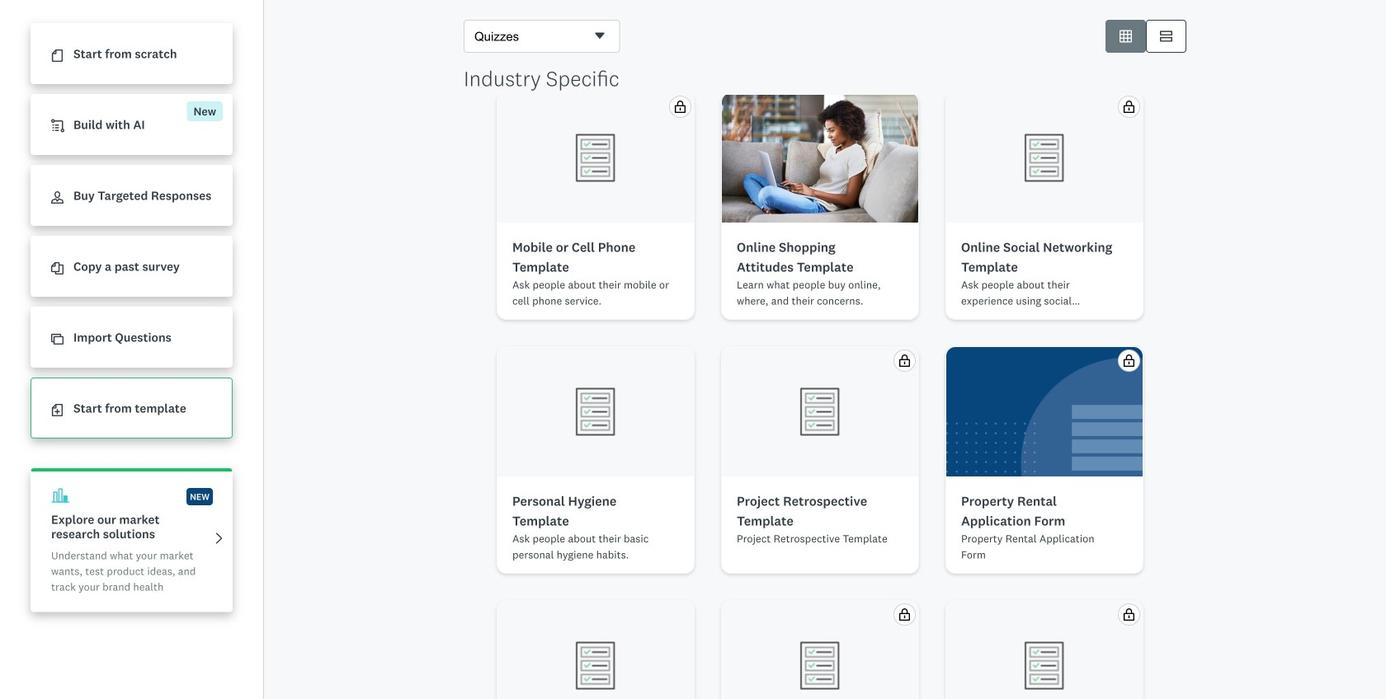 Task type: vqa. For each thing, say whether or not it's contained in the screenshot.
DocumentPlus image at the bottom
yes



Task type: describe. For each thing, give the bounding box(es) containing it.
mobile or cell phone template image
[[569, 132, 622, 184]]

documentclone image
[[51, 263, 64, 275]]

user image
[[51, 192, 64, 204]]

personal hygiene template image
[[569, 386, 622, 439]]

real estate agent evaluation template image
[[569, 640, 622, 693]]

2 retail customer feedback template image from the left
[[1018, 640, 1071, 693]]

project retrospective template image
[[794, 386, 847, 439]]

chevronright image
[[213, 533, 225, 545]]

clone image
[[51, 334, 64, 346]]

1 retail customer feedback template image from the left
[[794, 640, 847, 693]]



Task type: locate. For each thing, give the bounding box(es) containing it.
property rental application form image
[[947, 347, 1143, 477]]

textboxmultiple image
[[1160, 30, 1173, 43]]

0 horizontal spatial lock image
[[674, 101, 687, 113]]

2 horizontal spatial lock image
[[1123, 355, 1136, 367]]

lock image
[[1123, 101, 1136, 113], [899, 609, 911, 621], [1123, 609, 1136, 621]]

lock image for mobile or cell phone template image
[[674, 101, 687, 113]]

0 horizontal spatial retail customer feedback template image
[[794, 640, 847, 693]]

online social networking template image
[[1018, 132, 1071, 184]]

grid image
[[1120, 30, 1132, 43]]

retail customer feedback template image
[[794, 640, 847, 693], [1018, 640, 1071, 693]]

document image
[[51, 50, 64, 62]]

online shopping attitudes template image
[[722, 93, 919, 223]]

lock image for property rental application form image
[[1123, 355, 1136, 367]]

1 horizontal spatial lock image
[[899, 355, 911, 367]]

1 horizontal spatial retail customer feedback template image
[[1018, 640, 1071, 693]]

lock image
[[674, 101, 687, 113], [899, 355, 911, 367], [1123, 355, 1136, 367]]

lock image for project retrospective template image
[[899, 355, 911, 367]]

documentplus image
[[51, 405, 64, 417]]



